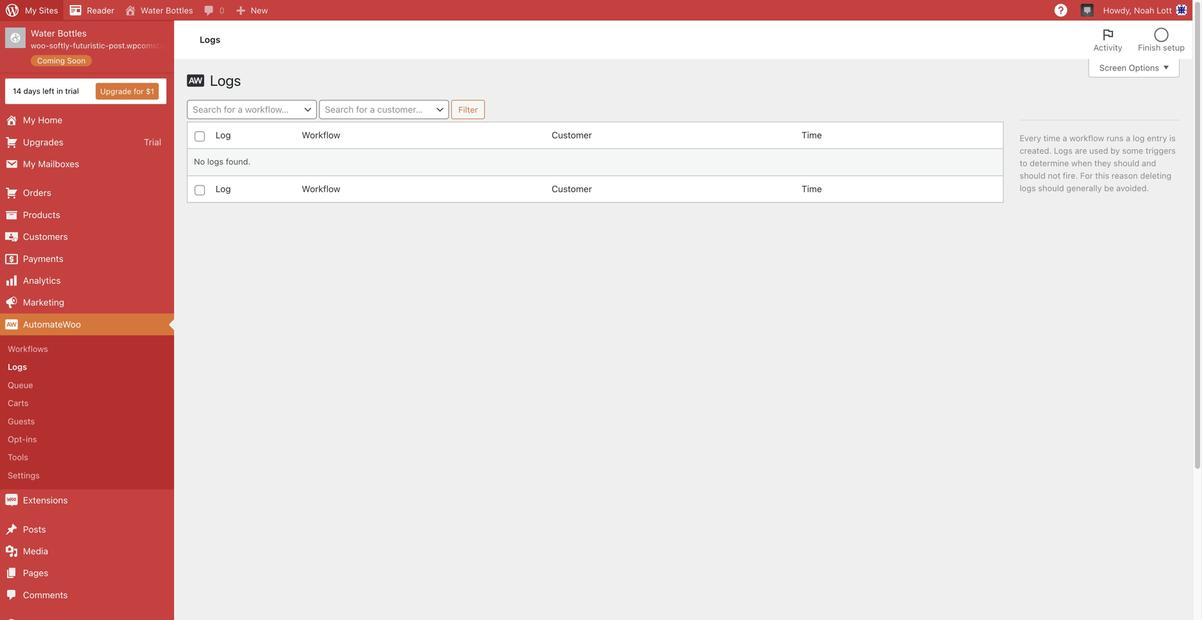 Task type: vqa. For each thing, say whether or not it's contained in the screenshot.
topmost Water
yes



Task type: describe. For each thing, give the bounding box(es) containing it.
for for search for a customer…
[[356, 104, 368, 115]]

search for search for a workflow…
[[193, 104, 222, 115]]

by
[[1111, 146, 1121, 155]]

found.
[[226, 157, 251, 166]]

screen options button
[[1089, 58, 1181, 78]]

upgrade for $1 button
[[96, 83, 159, 100]]

for
[[1081, 171, 1094, 180]]

tools
[[8, 452, 28, 462]]

customer…
[[378, 104, 423, 115]]

water bottles
[[141, 5, 193, 15]]

payments link
[[0, 248, 174, 270]]

my mailboxes
[[23, 159, 79, 169]]

opt-ins
[[8, 434, 37, 444]]

new
[[251, 5, 268, 15]]

Search for a customer… text field
[[320, 101, 449, 120]]

toolbar navigation
[[0, 0, 1193, 23]]

2 customer from the top
[[552, 184, 592, 194]]

to
[[1020, 158, 1028, 168]]

pages link
[[0, 562, 174, 584]]

2 vertical spatial should
[[1039, 183, 1065, 193]]

analytics
[[23, 275, 61, 286]]

1 workflow from the top
[[302, 130, 341, 140]]

every
[[1020, 133, 1042, 143]]

2 time from the top
[[802, 184, 823, 194]]

queue
[[8, 380, 33, 390]]

options
[[1130, 63, 1160, 72]]

ins
[[26, 434, 37, 444]]

determine
[[1030, 158, 1070, 168]]

automatewoo
[[23, 319, 81, 329]]

bottles for water bottles woo-softly-futuristic-post.wpcomstaging.com coming soon
[[58, 28, 87, 38]]

screen
[[1100, 63, 1127, 72]]

post.wpcomstaging.com
[[109, 41, 197, 50]]

lott
[[1158, 5, 1173, 15]]

search for a workflow…
[[193, 104, 289, 115]]

media
[[23, 546, 48, 556]]

my home link
[[0, 109, 174, 131]]

futuristic-
[[73, 41, 109, 50]]

avoided.
[[1117, 183, 1150, 193]]

logs link
[[0, 358, 174, 376]]

new link
[[230, 0, 273, 20]]

howdy, noah lott
[[1104, 5, 1173, 15]]

Search for a workflow… field
[[187, 100, 317, 120]]

mailboxes
[[38, 159, 79, 169]]

my home
[[23, 115, 62, 125]]

marketing link
[[0, 292, 174, 313]]

tab list containing activity
[[1087, 20, 1193, 59]]

notification image
[[1083, 4, 1093, 15]]

$1
[[146, 87, 154, 96]]

woo-
[[31, 41, 49, 50]]

workflows link
[[0, 340, 174, 358]]

this
[[1096, 171, 1110, 180]]

reader
[[87, 5, 114, 15]]

products
[[23, 209, 60, 220]]

home
[[38, 115, 62, 125]]

products link
[[0, 204, 174, 226]]

they
[[1095, 158, 1112, 168]]

guests
[[8, 416, 35, 426]]

customers
[[23, 231, 68, 242]]

generally
[[1067, 183, 1103, 193]]

left
[[43, 87, 54, 96]]

a for workflow
[[1063, 133, 1068, 143]]

upgrade
[[100, 87, 132, 96]]

used
[[1090, 146, 1109, 155]]

extensions link
[[0, 489, 174, 511]]

logs inside every time a workflow runs a log entry is created. logs are used by some triggers to determine when they should and should not fire. for this reason deleting logs should generally be avoided.
[[1020, 183, 1037, 193]]

analytics link
[[0, 270, 174, 292]]

sites
[[39, 5, 58, 15]]

carts link
[[0, 394, 174, 412]]

a for customer…
[[370, 104, 375, 115]]

activity button
[[1087, 20, 1131, 59]]

time
[[1044, 133, 1061, 143]]

a for workflow…
[[238, 104, 243, 115]]

comments
[[23, 590, 68, 600]]

and
[[1143, 158, 1157, 168]]

opt-
[[8, 434, 26, 444]]

a left log at the top of the page
[[1127, 133, 1131, 143]]

automatewoo link
[[0, 313, 174, 335]]

trial
[[65, 87, 79, 96]]

workflow
[[1070, 133, 1105, 143]]

1 log from the top
[[216, 130, 231, 140]]

0
[[219, 5, 225, 15]]

upgrade for $1
[[100, 87, 154, 96]]

log
[[1134, 133, 1146, 143]]

0 horizontal spatial logs
[[207, 157, 224, 166]]

pages
[[23, 568, 48, 578]]

customers link
[[0, 226, 174, 248]]

main menu navigation
[[0, 20, 197, 620]]

triggers
[[1146, 146, 1177, 155]]

marketing
[[23, 297, 64, 308]]

fire.
[[1064, 171, 1079, 180]]

noah
[[1135, 5, 1155, 15]]

howdy,
[[1104, 5, 1133, 15]]

my for my sites
[[25, 5, 37, 15]]

2 log from the top
[[216, 184, 231, 194]]



Task type: locate. For each thing, give the bounding box(es) containing it.
workflow…
[[245, 104, 289, 115]]

logs inside main menu navigation
[[8, 362, 27, 372]]

tools link
[[0, 448, 174, 466]]

bottles inside water bottles woo-softly-futuristic-post.wpcomstaging.com coming soon
[[58, 28, 87, 38]]

logs down 0 link at the left
[[200, 34, 221, 45]]

0 horizontal spatial for
[[134, 87, 144, 96]]

posts
[[23, 524, 46, 534]]

1 customer from the top
[[552, 130, 592, 140]]

0 vertical spatial bottles
[[166, 5, 193, 15]]

Search for a workflow… text field
[[188, 101, 316, 120]]

1 horizontal spatial search
[[325, 104, 354, 115]]

workflows
[[8, 344, 48, 354]]

search for a customer…
[[325, 104, 423, 115]]

None checkbox
[[195, 131, 205, 141], [195, 185, 205, 195], [195, 131, 205, 141], [195, 185, 205, 195]]

bottles
[[166, 5, 193, 15], [58, 28, 87, 38]]

finish setup button
[[1131, 20, 1193, 59]]

in
[[57, 87, 63, 96]]

no logs found.
[[194, 157, 251, 166]]

softly-
[[49, 41, 73, 50]]

finish setup
[[1139, 43, 1186, 52]]

1 time from the top
[[802, 130, 823, 140]]

days
[[23, 87, 40, 96]]

water bottles woo-softly-futuristic-post.wpcomstaging.com coming soon
[[31, 28, 197, 65]]

0 vertical spatial workflow
[[302, 130, 341, 140]]

2 workflow from the top
[[302, 184, 341, 194]]

my
[[25, 5, 37, 15], [23, 115, 36, 125], [23, 159, 36, 169]]

0 vertical spatial customer
[[552, 130, 592, 140]]

water inside water bottles woo-softly-futuristic-post.wpcomstaging.com coming soon
[[31, 28, 55, 38]]

1 horizontal spatial for
[[224, 104, 235, 115]]

activity
[[1095, 43, 1123, 52]]

0 vertical spatial my
[[25, 5, 37, 15]]

1 horizontal spatial water
[[141, 5, 164, 15]]

reason
[[1112, 171, 1139, 180]]

upgrades
[[23, 137, 64, 147]]

logs
[[200, 34, 221, 45], [210, 72, 241, 89], [1055, 146, 1073, 155], [8, 362, 27, 372]]

1 vertical spatial workflow
[[302, 184, 341, 194]]

should down to
[[1020, 171, 1046, 180]]

should
[[1114, 158, 1140, 168], [1020, 171, 1046, 180], [1039, 183, 1065, 193]]

water for water bottles woo-softly-futuristic-post.wpcomstaging.com coming soon
[[31, 28, 55, 38]]

search
[[193, 104, 222, 115], [325, 104, 354, 115]]

for left $1
[[134, 87, 144, 96]]

settings link
[[0, 466, 174, 484]]

my for my mailboxes
[[23, 159, 36, 169]]

logs up search for a workflow… in the top left of the page
[[210, 72, 241, 89]]

time
[[802, 130, 823, 140], [802, 184, 823, 194]]

for inside text field
[[224, 104, 235, 115]]

my sites link
[[0, 0, 63, 20]]

entry
[[1148, 133, 1168, 143]]

workflow
[[302, 130, 341, 140], [302, 184, 341, 194]]

a inside "text field"
[[370, 104, 375, 115]]

carts
[[8, 398, 29, 408]]

1 vertical spatial bottles
[[58, 28, 87, 38]]

my sites
[[25, 5, 58, 15]]

for left 'workflow…'
[[224, 104, 235, 115]]

should up reason
[[1114, 158, 1140, 168]]

when
[[1072, 158, 1093, 168]]

search for search for a customer…
[[325, 104, 354, 115]]

deleting
[[1141, 171, 1172, 180]]

log up no logs found.
[[216, 130, 231, 140]]

orders link
[[0, 182, 174, 204]]

bottles up softly-
[[58, 28, 87, 38]]

0 vertical spatial log
[[216, 130, 231, 140]]

is
[[1170, 133, 1177, 143]]

be
[[1105, 183, 1115, 193]]

0 horizontal spatial bottles
[[58, 28, 87, 38]]

my inside toolbar 'navigation'
[[25, 5, 37, 15]]

2 search from the left
[[325, 104, 354, 115]]

some
[[1123, 146, 1144, 155]]

log down no logs found.
[[216, 184, 231, 194]]

my left home on the top left of the page
[[23, 115, 36, 125]]

search up the no
[[193, 104, 222, 115]]

0 horizontal spatial search
[[193, 104, 222, 115]]

1 vertical spatial logs
[[1020, 183, 1037, 193]]

search left the customer…
[[325, 104, 354, 115]]

1 horizontal spatial bottles
[[166, 5, 193, 15]]

comments link
[[0, 584, 174, 606]]

logs inside every time a workflow runs a log entry is created. logs are used by some triggers to determine when they should and should not fire. for this reason deleting logs should generally be avoided.
[[1055, 146, 1073, 155]]

for for upgrade for $1
[[134, 87, 144, 96]]

1 vertical spatial my
[[23, 115, 36, 125]]

14 days left in trial
[[13, 87, 79, 96]]

water up post.wpcomstaging.com
[[141, 5, 164, 15]]

water bottles link
[[120, 0, 198, 20]]

1 search from the left
[[193, 104, 222, 115]]

0 vertical spatial time
[[802, 130, 823, 140]]

bottles left 0 link at the left
[[166, 5, 193, 15]]

2 horizontal spatial for
[[356, 104, 368, 115]]

0 horizontal spatial water
[[31, 28, 55, 38]]

water up woo- on the top of the page
[[31, 28, 55, 38]]

a left 'workflow…'
[[238, 104, 243, 115]]

my down upgrades
[[23, 159, 36, 169]]

my mailboxes link
[[0, 153, 174, 175]]

2 vertical spatial my
[[23, 159, 36, 169]]

logs down time
[[1055, 146, 1073, 155]]

log
[[216, 130, 231, 140], [216, 184, 231, 194]]

screen options
[[1100, 63, 1160, 72]]

1 vertical spatial should
[[1020, 171, 1046, 180]]

logs right the no
[[207, 157, 224, 166]]

a
[[238, 104, 243, 115], [370, 104, 375, 115], [1063, 133, 1068, 143], [1127, 133, 1131, 143]]

for inside button
[[134, 87, 144, 96]]

coming
[[37, 56, 65, 65]]

settings
[[8, 470, 40, 480]]

1 vertical spatial customer
[[552, 184, 592, 194]]

are
[[1076, 146, 1088, 155]]

a right time
[[1063, 133, 1068, 143]]

trial
[[144, 137, 161, 147]]

bottles for water bottles
[[166, 5, 193, 15]]

None submit
[[452, 100, 485, 119]]

0 vertical spatial should
[[1114, 158, 1140, 168]]

for left the customer…
[[356, 104, 368, 115]]

Search for a customer… field
[[319, 100, 449, 120]]

logs down to
[[1020, 183, 1037, 193]]

every time a workflow runs a log entry is created. logs are used by some triggers to determine when they should and should not fire. for this reason deleting logs should generally be avoided.
[[1020, 133, 1177, 193]]

search inside "text field"
[[325, 104, 354, 115]]

guests link
[[0, 412, 174, 430]]

1 vertical spatial time
[[802, 184, 823, 194]]

my for my home
[[23, 115, 36, 125]]

no
[[194, 157, 205, 166]]

runs
[[1107, 133, 1124, 143]]

reader link
[[63, 0, 120, 20]]

my left sites
[[25, 5, 37, 15]]

for inside "text field"
[[356, 104, 368, 115]]

water inside 'water bottles' link
[[141, 5, 164, 15]]

1 horizontal spatial logs
[[1020, 183, 1037, 193]]

media link
[[0, 540, 174, 562]]

bottles inside toolbar 'navigation'
[[166, 5, 193, 15]]

0 link
[[198, 0, 230, 20]]

should down not at the top right of page
[[1039, 183, 1065, 193]]

1 vertical spatial water
[[31, 28, 55, 38]]

created.
[[1020, 146, 1052, 155]]

payments
[[23, 253, 63, 264]]

0 vertical spatial water
[[141, 5, 164, 15]]

opt-ins link
[[0, 430, 174, 448]]

water for water bottles
[[141, 5, 164, 15]]

0 vertical spatial logs
[[207, 157, 224, 166]]

1 vertical spatial log
[[216, 184, 231, 194]]

a inside text field
[[238, 104, 243, 115]]

tab list
[[1087, 20, 1193, 59]]

a left the customer…
[[370, 104, 375, 115]]

customer
[[552, 130, 592, 140], [552, 184, 592, 194]]

logs up "queue"
[[8, 362, 27, 372]]

search inside text field
[[193, 104, 222, 115]]

not
[[1049, 171, 1061, 180]]

for for search for a workflow…
[[224, 104, 235, 115]]

finish
[[1139, 43, 1162, 52]]

14
[[13, 87, 21, 96]]



